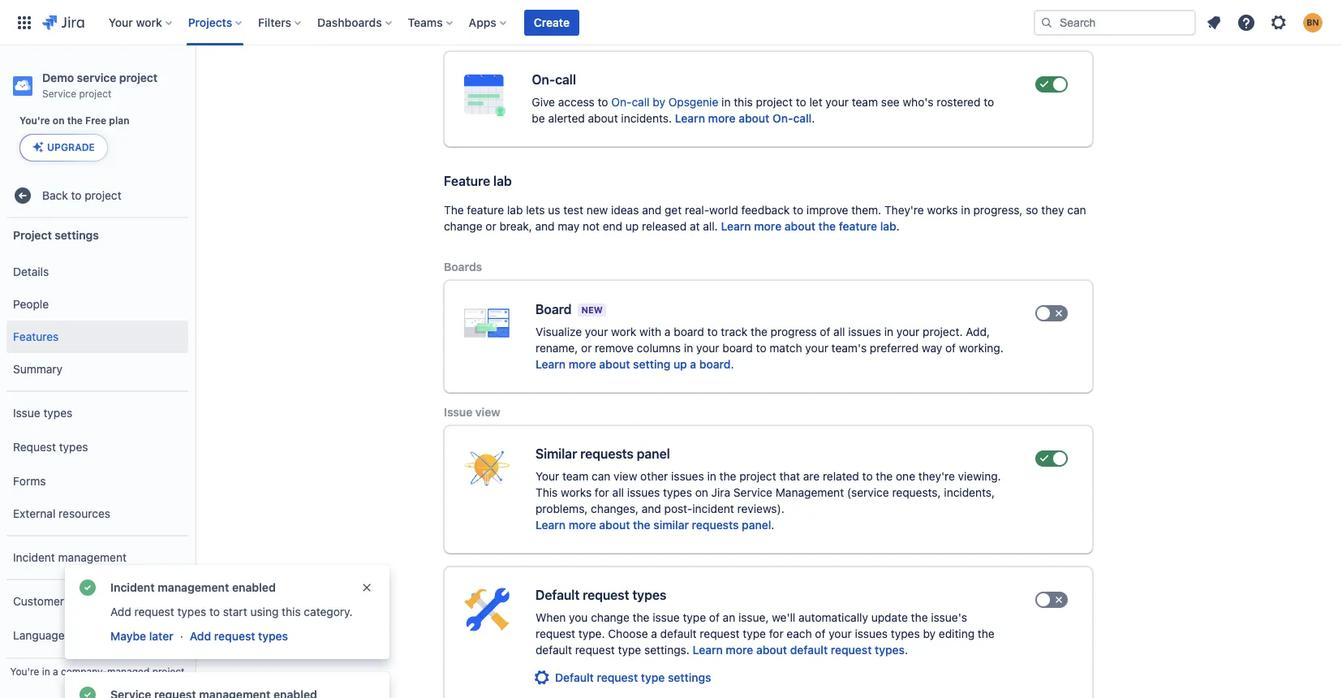 Task type: locate. For each thing, give the bounding box(es) containing it.
1 horizontal spatial add
[[190, 629, 211, 643]]

0 horizontal spatial call
[[555, 72, 576, 87]]

1 horizontal spatial requests
[[692, 518, 739, 532]]

project
[[752, 0, 789, 0], [119, 71, 158, 84], [79, 88, 111, 100], [756, 95, 793, 109], [85, 188, 121, 202], [740, 469, 776, 483], [152, 666, 185, 678]]

0 horizontal spatial can
[[592, 469, 611, 483]]

team left see
[[852, 95, 878, 109]]

work left "projects" at the top
[[136, 15, 162, 29]]

request down choose
[[597, 670, 638, 684]]

your down automatically
[[829, 627, 852, 640]]

2 group from the top
[[6, 391, 188, 535]]

0 vertical spatial settings
[[55, 228, 99, 242]]

add,
[[966, 325, 990, 338]]

service up reviews).
[[734, 485, 773, 499]]

more down problems,
[[569, 518, 596, 532]]

1 vertical spatial add
[[190, 629, 211, 643]]

add for add request types to start using this category.
[[110, 605, 131, 618]]

works inside similar requests panel your team can view other issues in the project that are related to the one they're viewing. this works for all issues types on jira service management (service requests, incidents, problems, changes, and post-incident reviews). learn more about the similar requests panel .
[[561, 485, 592, 499]]

1 vertical spatial service
[[734, 485, 773, 499]]

learn down an
[[693, 643, 723, 657]]

external
[[13, 506, 55, 520]]

and up the learn more about the similar requests panel button
[[642, 502, 661, 515]]

incident management link
[[6, 541, 188, 574]]

add right later
[[190, 629, 211, 643]]

panel down reviews).
[[742, 518, 771, 532]]

issue
[[653, 610, 680, 624]]

0 horizontal spatial feature
[[467, 203, 504, 217]]

group
[[6, 251, 188, 391], [6, 391, 188, 535], [6, 579, 188, 698]]

service inside similar requests panel your team can view other issues in the project that are related to the one they're viewing. this works for all issues types on jira service management (service requests, incidents, problems, changes, and post-incident reviews). learn more about the similar requests panel .
[[734, 485, 773, 499]]

a down issue
[[651, 627, 657, 640]]

1 horizontal spatial or
[[581, 341, 592, 355]]

to inside similar requests panel your team can view other issues in the project that are related to the one they're viewing. this works for all issues types on jira service management (service requests, incidents, problems, changes, and post-incident reviews). learn more about the similar requests panel .
[[862, 469, 873, 483]]

work up remove
[[611, 325, 637, 338]]

can up changes,
[[592, 469, 611, 483]]

incident for incident management enabled
[[110, 580, 155, 594]]

this inside in this project to let your team see who's rostered to be alerted about incidents.
[[734, 95, 753, 109]]

0 vertical spatial by
[[653, 95, 665, 109]]

success image
[[78, 578, 97, 597], [78, 685, 97, 698]]

up down columns
[[674, 357, 687, 371]]

0 vertical spatial success image
[[78, 578, 97, 597]]

the left right
[[910, 0, 927, 0]]

the left one
[[876, 469, 893, 483]]

request up later
[[134, 605, 174, 618]]

requests down incident
[[692, 518, 739, 532]]

more down 'feedback'
[[754, 219, 782, 233]]

to
[[792, 0, 803, 0], [598, 95, 608, 109], [796, 95, 807, 109], [984, 95, 994, 109], [71, 188, 82, 202], [793, 203, 804, 217], [707, 325, 718, 338], [756, 341, 767, 355], [862, 469, 873, 483], [209, 605, 220, 618]]

similar
[[536, 446, 577, 461]]

all inside the 'visualize your work with a board to track the progress of all issues in your project. add, rename, or remove columns in your board to match your team's preferred way of working. learn more about setting up a board .'
[[834, 325, 845, 338]]

they inside the feature lab lets us test new ideas and get real-world feedback to improve them. they're works in progress, so they can change or break, and may not end up released at all.
[[1042, 203, 1064, 217]]

0 vertical spatial works
[[927, 203, 958, 217]]

an
[[723, 610, 736, 624]]

lab down "they're"
[[880, 219, 897, 233]]

1 group from the top
[[6, 251, 188, 391]]

group containing details
[[6, 251, 188, 391]]

add request types button
[[188, 627, 290, 646]]

1 vertical spatial for
[[769, 627, 784, 640]]

to inside the back to project link
[[71, 188, 82, 202]]

2 vertical spatial and
[[642, 502, 661, 515]]

Search field
[[1034, 9, 1196, 35]]

the
[[444, 203, 464, 217]]

learn for learn more about the feature lab .
[[721, 219, 751, 233]]

1 horizontal spatial your
[[536, 469, 559, 483]]

1 horizontal spatial all
[[834, 325, 845, 338]]

they right as at top left
[[615, 2, 638, 16]]

in this project to let your team notify the right people of incidents as they happen.
[[536, 0, 993, 16]]

change inside the feature lab lets us test new ideas and get real-world feedback to improve them. they're works in progress, so they can change or break, and may not end up released at all.
[[444, 219, 483, 233]]

on-
[[532, 72, 555, 87], [611, 95, 632, 109], [773, 111, 793, 125]]

0 vertical spatial team
[[848, 0, 874, 0]]

this inside in this project to let your team notify the right people of incidents as they happen.
[[730, 0, 749, 0]]

management up the add request types to start using this category.
[[158, 580, 229, 594]]

us
[[548, 203, 560, 217]]

incident down the "incident management" link
[[110, 580, 155, 594]]

1 vertical spatial work
[[611, 325, 637, 338]]

0 vertical spatial on-
[[532, 72, 555, 87]]

for
[[595, 485, 609, 499], [769, 627, 784, 640]]

0 horizontal spatial your
[[109, 15, 133, 29]]

1 horizontal spatial on
[[695, 485, 708, 499]]

default down each
[[790, 643, 828, 657]]

works up problems,
[[561, 485, 592, 499]]

0 vertical spatial they
[[615, 2, 638, 16]]

default up settings.
[[660, 627, 697, 640]]

for up changes,
[[595, 485, 609, 499]]

let inside in this project to let your team see who's rostered to be alerted about incidents.
[[810, 95, 823, 109]]

the feature lab lets us test new ideas and get real-world feedback to improve them. they're works in progress, so they can change or break, and may not end up released at all.
[[444, 203, 1086, 233]]

of inside in this project to let your team notify the right people of incidents as they happen.
[[536, 2, 546, 16]]

0 horizontal spatial service
[[42, 88, 76, 100]]

0 vertical spatial incident
[[13, 550, 55, 564]]

issues up team's
[[848, 325, 881, 338]]

1 vertical spatial this
[[734, 95, 753, 109]]

0 horizontal spatial all
[[612, 485, 624, 499]]

in inside the feature lab lets us test new ideas and get real-world feedback to improve them. they're works in progress, so they can change or break, and may not end up released at all.
[[961, 203, 971, 217]]

team inside in this project to let your team notify the right people of incidents as they happen.
[[848, 0, 874, 0]]

incident down external
[[13, 550, 55, 564]]

team down similar
[[562, 469, 589, 483]]

request inside default request type settings button
[[597, 670, 638, 684]]

settings down settings.
[[668, 670, 711, 684]]

add up maybe
[[110, 605, 131, 618]]

feature
[[467, 203, 504, 217], [839, 219, 877, 233]]

learn down 'rename,'
[[536, 357, 566, 371]]

of left incidents
[[536, 2, 546, 16]]

type down the issue,
[[743, 627, 766, 640]]

1 vertical spatial your
[[536, 469, 559, 483]]

team
[[848, 0, 874, 0], [852, 95, 878, 109], [562, 469, 589, 483]]

1 horizontal spatial management
[[158, 580, 229, 594]]

1 vertical spatial on
[[695, 485, 708, 499]]

more for learn more about on-call .
[[708, 111, 736, 125]]

2 vertical spatial team
[[562, 469, 589, 483]]

2 vertical spatial on-
[[773, 111, 793, 125]]

plan
[[109, 114, 130, 127]]

you
[[569, 610, 588, 624]]

automatically
[[799, 610, 868, 624]]

team for notify
[[848, 0, 874, 0]]

0 horizontal spatial by
[[653, 95, 665, 109]]

1 vertical spatial works
[[561, 485, 592, 499]]

maybe later
[[110, 629, 173, 643]]

1 vertical spatial view
[[614, 469, 637, 483]]

works
[[927, 203, 958, 217], [561, 485, 592, 499]]

back to project link
[[6, 179, 188, 212]]

happen.
[[641, 2, 683, 16]]

projects button
[[183, 9, 248, 35]]

1 vertical spatial you're
[[10, 666, 39, 678]]

learn for learn more about default request types .
[[693, 643, 723, 657]]

more down opsgenie
[[708, 111, 736, 125]]

0 horizontal spatial panel
[[637, 446, 670, 461]]

view inside similar requests panel your team can view other issues in the project that are related to the one they're viewing. this works for all issues types on jira service management (service requests, incidents, problems, changes, and post-incident reviews). learn more about the similar requests panel .
[[614, 469, 637, 483]]

0 horizontal spatial management
[[58, 550, 127, 564]]

they right so
[[1042, 203, 1064, 217]]

1 vertical spatial by
[[923, 627, 936, 640]]

more for learn more about default request types .
[[726, 643, 753, 657]]

lab up break,
[[507, 203, 523, 217]]

learn down world
[[721, 219, 751, 233]]

settings down back to project
[[55, 228, 99, 242]]

requests right similar
[[580, 446, 634, 461]]

and inside similar requests panel your team can view other issues in the project that are related to the one they're viewing. this works for all issues types on jira service management (service requests, incidents, problems, changes, and post-incident reviews). learn more about the similar requests panel .
[[642, 502, 661, 515]]

can inside similar requests panel your team can view other issues in the project that are related to the one they're viewing. this works for all issues types on jira service management (service requests, incidents, problems, changes, and post-incident reviews). learn more about the similar requests panel .
[[592, 469, 611, 483]]

can right so
[[1068, 203, 1086, 217]]

type inside button
[[641, 670, 665, 684]]

up inside the feature lab lets us test new ideas and get real-world feedback to improve them. they're works in progress, so they can change or break, and may not end up released at all.
[[626, 219, 639, 233]]

they inside in this project to let your team notify the right people of incidents as they happen.
[[615, 2, 638, 16]]

request down type.
[[575, 643, 615, 657]]

request down when
[[536, 627, 576, 640]]

learn down problems,
[[536, 518, 566, 532]]

on left jira
[[695, 485, 708, 499]]

language support
[[13, 628, 109, 642]]

up down ideas
[[626, 219, 639, 233]]

0 vertical spatial let
[[806, 0, 819, 0]]

0 vertical spatial you're
[[19, 114, 50, 127]]

by down issue's
[[923, 627, 936, 640]]

default down type.
[[555, 670, 594, 684]]

1 horizontal spatial settings
[[668, 670, 711, 684]]

changes,
[[591, 502, 639, 515]]

feature lab
[[444, 174, 512, 188]]

banner
[[0, 0, 1342, 45]]

when
[[536, 610, 566, 624]]

3 group from the top
[[6, 579, 188, 698]]

let for see
[[810, 95, 823, 109]]

create button
[[524, 9, 579, 35]]

1 vertical spatial up
[[674, 357, 687, 371]]

you're up upgrade button
[[19, 114, 50, 127]]

view
[[476, 405, 500, 419], [614, 469, 637, 483]]

all.
[[703, 219, 718, 233]]

learn more about the similar requests panel button
[[536, 517, 771, 533]]

on inside similar requests panel your team can view other issues in the project that are related to the one they're viewing. this works for all issues types on jira service management (service requests, incidents, problems, changes, and post-incident reviews). learn more about the similar requests panel .
[[695, 485, 708, 499]]

in inside in this project to let your team see who's rostered to be alerted about incidents.
[[722, 95, 731, 109]]

1 vertical spatial team
[[852, 95, 878, 109]]

learn more about default request types .
[[693, 643, 908, 657]]

you're for you're on the free plan
[[19, 114, 50, 127]]

columns
[[637, 341, 681, 355]]

works right "they're"
[[927, 203, 958, 217]]

permissions
[[67, 594, 130, 608]]

1 horizontal spatial can
[[1068, 203, 1086, 217]]

resources
[[59, 506, 110, 520]]

2 issue from the left
[[13, 406, 40, 419]]

1 vertical spatial management
[[158, 580, 229, 594]]

0 vertical spatial for
[[595, 485, 609, 499]]

1 horizontal spatial for
[[769, 627, 784, 640]]

. inside the 'visualize your work with a board to track the progress of all issues in your project. add, rename, or remove columns in your board to match your team's preferred way of working. learn more about setting up a board .'
[[731, 357, 734, 371]]

your work
[[109, 15, 162, 29]]

customer
[[13, 594, 64, 608]]

service down demo
[[42, 88, 76, 100]]

default inside default request types when you change the issue type of an issue, we'll automatically update the issue's request type. choose a default request type for each of your issues types by editing the default request type settings.
[[536, 588, 580, 602]]

0 horizontal spatial for
[[595, 485, 609, 499]]

1 horizontal spatial work
[[611, 325, 637, 338]]

0 horizontal spatial requests
[[580, 446, 634, 461]]

1 horizontal spatial incident
[[110, 580, 155, 594]]

more down an
[[726, 643, 753, 657]]

0 vertical spatial and
[[642, 203, 662, 217]]

boards
[[444, 260, 482, 274]]

your inside similar requests panel your team can view other issues in the project that are related to the one they're viewing. this works for all issues types on jira service management (service requests, incidents, problems, changes, and post-incident reviews). learn more about the similar requests panel .
[[536, 469, 559, 483]]

management down external resources link
[[58, 550, 127, 564]]

success image down the "incident management" link
[[78, 578, 97, 597]]

the right track
[[751, 325, 768, 338]]

your up this
[[536, 469, 559, 483]]

2 horizontal spatial call
[[793, 111, 812, 125]]

1 horizontal spatial view
[[614, 469, 637, 483]]

1 horizontal spatial feature
[[839, 219, 877, 233]]

0 vertical spatial all
[[834, 325, 845, 338]]

customer permissions
[[13, 594, 130, 608]]

0 vertical spatial service
[[42, 88, 76, 100]]

for down we'll
[[769, 627, 784, 640]]

visualize
[[536, 325, 582, 338]]

let for notify
[[806, 0, 819, 0]]

type down settings.
[[641, 670, 665, 684]]

your inside in this project to let your team notify the right people of incidents as they happen.
[[822, 0, 845, 0]]

1 vertical spatial panel
[[742, 518, 771, 532]]

2 vertical spatial this
[[282, 605, 301, 618]]

forms link
[[6, 465, 188, 498]]

your inside dropdown button
[[109, 15, 133, 29]]

let inside in this project to let your team notify the right people of incidents as they happen.
[[806, 0, 819, 0]]

settings image
[[1269, 13, 1289, 32]]

1 horizontal spatial by
[[923, 627, 936, 640]]

project inside in this project to let your team see who's rostered to be alerted about incidents.
[[756, 95, 793, 109]]

issue types
[[13, 406, 72, 419]]

let up learn more about on-call .
[[810, 95, 823, 109]]

feature down the feature lab
[[467, 203, 504, 217]]

summary link
[[6, 353, 188, 386]]

and down us
[[535, 219, 555, 233]]

1 vertical spatial or
[[581, 341, 592, 355]]

team left notify
[[848, 0, 874, 0]]

your down new at left
[[585, 325, 608, 338]]

issue inside issue types link
[[13, 406, 40, 419]]

1 issue from the left
[[444, 405, 473, 419]]

0 horizontal spatial they
[[615, 2, 638, 16]]

0 vertical spatial management
[[58, 550, 127, 564]]

issues inside default request types when you change the issue type of an issue, we'll automatically update the issue's request type. choose a default request type for each of your issues types by editing the default request type settings.
[[855, 627, 888, 640]]

team inside in this project to let your team see who's rostered to be alerted about incidents.
[[852, 95, 878, 109]]

your up service
[[109, 15, 133, 29]]

type down choose
[[618, 643, 641, 657]]

1 vertical spatial can
[[592, 469, 611, 483]]

learn
[[675, 111, 705, 125], [721, 219, 751, 233], [536, 357, 566, 371], [536, 518, 566, 532], [693, 643, 723, 657]]

board
[[536, 302, 572, 317]]

your left see
[[826, 95, 849, 109]]

in inside similar requests panel your team can view other issues in the project that are related to the one they're viewing. this works for all issues types on jira service management (service requests, incidents, problems, changes, and post-incident reviews). learn more about the similar requests panel .
[[707, 469, 717, 483]]

add request types
[[190, 629, 288, 643]]

0 horizontal spatial works
[[561, 485, 592, 499]]

request inside "add request types" button
[[214, 629, 255, 643]]

panel up other
[[637, 446, 670, 461]]

1 horizontal spatial service
[[734, 485, 773, 499]]

a inside default request types when you change the issue type of an issue, we'll automatically update the issue's request type. choose a default request type for each of your issues types by editing the default request type settings.
[[651, 627, 657, 640]]

learn more about the feature lab button
[[721, 218, 897, 235]]

project inside similar requests panel your team can view other issues in the project that are related to the one they're viewing. this works for all issues types on jira service management (service requests, incidents, problems, changes, and post-incident reviews). learn more about the similar requests panel .
[[740, 469, 776, 483]]

all up team's
[[834, 325, 845, 338]]

1 horizontal spatial panel
[[742, 518, 771, 532]]

sidebar navigation image
[[177, 65, 213, 97]]

incident for incident management
[[13, 550, 55, 564]]

0 vertical spatial requests
[[580, 446, 634, 461]]

the left similar
[[633, 518, 651, 532]]

by inside default request types when you change the issue type of an issue, we'll automatically update the issue's request type. choose a default request type for each of your issues types by editing the default request type settings.
[[923, 627, 936, 640]]

your down "progress"
[[805, 341, 829, 355]]

to inside "on-call give access to on-call by opsgenie"
[[598, 95, 608, 109]]

by inside "on-call give access to on-call by opsgenie"
[[653, 95, 665, 109]]

issue for issue types
[[13, 406, 40, 419]]

add inside button
[[190, 629, 211, 643]]

each
[[787, 627, 812, 640]]

let left notify
[[806, 0, 819, 0]]

upgrade button
[[20, 135, 107, 161]]

0 horizontal spatial change
[[444, 219, 483, 233]]

banner containing your work
[[0, 0, 1342, 45]]

default
[[536, 588, 580, 602], [555, 670, 594, 684]]

all inside similar requests panel your team can view other issues in the project that are related to the one they're viewing. this works for all issues types on jira service management (service requests, incidents, problems, changes, and post-incident reviews). learn more about the similar requests panel .
[[612, 485, 624, 499]]

0 horizontal spatial incident
[[13, 550, 55, 564]]

or inside the 'visualize your work with a board to track the progress of all issues in your project. add, rename, or remove columns in your board to match your team's preferred way of working. learn more about setting up a board .'
[[581, 341, 592, 355]]

1 vertical spatial call
[[632, 95, 650, 109]]

1 horizontal spatial works
[[927, 203, 958, 217]]

types inside similar requests panel your team can view other issues in the project that are related to the one they're viewing. this works for all issues types on jira service management (service requests, incidents, problems, changes, and post-incident reviews). learn more about the similar requests panel .
[[663, 485, 692, 499]]

by up incidents.
[[653, 95, 665, 109]]

1 horizontal spatial issue
[[444, 405, 473, 419]]

later
[[149, 629, 173, 643]]

editing
[[939, 627, 975, 640]]

0 vertical spatial board
[[674, 325, 704, 338]]

customer permissions link
[[6, 585, 188, 618]]

rostered
[[937, 95, 981, 109]]

more for learn more about the feature lab .
[[754, 219, 782, 233]]

the up jira
[[720, 469, 737, 483]]

or left break,
[[486, 219, 496, 233]]

0 horizontal spatial on
[[53, 114, 65, 127]]

0 vertical spatial up
[[626, 219, 639, 233]]

default inside button
[[555, 670, 594, 684]]

0 vertical spatial add
[[110, 605, 131, 618]]

issue for issue view
[[444, 405, 473, 419]]

as
[[600, 2, 612, 16]]

primary element
[[10, 0, 1034, 45]]

problems,
[[536, 502, 588, 515]]

your up preferred
[[897, 325, 920, 338]]

can
[[1068, 203, 1086, 217], [592, 469, 611, 483]]

0 horizontal spatial view
[[476, 405, 500, 419]]

details
[[13, 264, 49, 278]]

learn down opsgenie
[[675, 111, 705, 125]]

jira image
[[42, 13, 84, 32], [42, 13, 84, 32]]

success image down company-
[[78, 685, 97, 698]]

language
[[13, 628, 65, 642]]

default up when
[[536, 588, 580, 602]]

0 vertical spatial on
[[53, 114, 65, 127]]

issues
[[848, 325, 881, 338], [671, 469, 704, 483], [627, 485, 660, 499], [855, 627, 888, 640]]

add
[[110, 605, 131, 618], [190, 629, 211, 643]]

on-call give access to on-call by opsgenie
[[532, 72, 719, 109]]

or left remove
[[581, 341, 592, 355]]

0 vertical spatial can
[[1068, 203, 1086, 217]]

free
[[85, 114, 106, 127]]

up
[[626, 219, 639, 233], [674, 357, 687, 371]]

you're down language
[[10, 666, 39, 678]]

feature down them.
[[839, 219, 877, 233]]

1 vertical spatial on-
[[611, 95, 632, 109]]

settings inside button
[[668, 670, 711, 684]]

default down when
[[536, 643, 572, 657]]

1 vertical spatial incident
[[110, 580, 155, 594]]

1 vertical spatial they
[[1042, 203, 1064, 217]]

similar
[[654, 518, 689, 532]]

1 vertical spatial all
[[612, 485, 624, 499]]

0 horizontal spatial or
[[486, 219, 496, 233]]

group containing issue types
[[6, 391, 188, 535]]

lab right feature
[[493, 174, 512, 188]]

more down 'rename,'
[[569, 357, 596, 371]]

1 vertical spatial change
[[591, 610, 630, 624]]

requests
[[580, 446, 634, 461], [692, 518, 739, 532]]

0 vertical spatial lab
[[493, 174, 512, 188]]

the inside the 'visualize your work with a board to track the progress of all issues in your project. add, rename, or remove columns in your board to match your team's preferred way of working. learn more about setting up a board .'
[[751, 325, 768, 338]]

2 vertical spatial board
[[700, 357, 731, 371]]

learn more about the feature lab .
[[721, 219, 900, 233]]

projects
[[188, 15, 232, 29]]

2 vertical spatial call
[[793, 111, 812, 125]]

your work button
[[104, 9, 178, 35]]

change up choose
[[591, 610, 630, 624]]

match
[[770, 341, 802, 355]]

issues inside the 'visualize your work with a board to track the progress of all issues in your project. add, rename, or remove columns in your board to match your team's preferred way of working. learn more about setting up a board .'
[[848, 325, 881, 338]]

reviews).
[[737, 502, 785, 515]]

1 vertical spatial requests
[[692, 518, 739, 532]]

in
[[718, 0, 727, 0], [722, 95, 731, 109], [961, 203, 971, 217], [884, 325, 894, 338], [684, 341, 693, 355], [707, 469, 717, 483], [42, 666, 50, 678]]

progress,
[[974, 203, 1023, 217]]

change
[[444, 219, 483, 233], [591, 610, 630, 624]]

apps button
[[464, 9, 513, 35]]

management
[[776, 485, 844, 499]]



Task type: vqa. For each thing, say whether or not it's contained in the screenshot.
RUN in the Rule is run when an issue's field value changes.
no



Task type: describe. For each thing, give the bounding box(es) containing it.
track
[[721, 325, 748, 338]]

in inside in this project to let your team notify the right people of incidents as they happen.
[[718, 0, 727, 0]]

0 horizontal spatial on-
[[532, 72, 555, 87]]

request
[[13, 440, 56, 453]]

request down automatically
[[831, 643, 872, 657]]

feature inside the feature lab lets us test new ideas and get real-world feedback to improve them. they're works in progress, so they can change or break, and may not end up released at all.
[[467, 203, 504, 217]]

notify
[[877, 0, 907, 0]]

forms
[[13, 474, 46, 488]]

2 horizontal spatial on-
[[773, 111, 793, 125]]

you're on the free plan
[[19, 114, 130, 127]]

new
[[581, 304, 603, 315]]

they're
[[885, 203, 924, 217]]

work inside dropdown button
[[136, 15, 162, 29]]

external resources
[[13, 506, 110, 520]]

demo service project service project
[[42, 71, 158, 100]]

up inside the 'visualize your work with a board to track the progress of all issues in your project. add, rename, or remove columns in your board to match your team's preferred way of working. learn more about setting up a board .'
[[674, 357, 687, 371]]

team inside similar requests panel your team can view other issues in the project that are related to the one they're viewing. this works for all issues types on jira service management (service requests, incidents, problems, changes, and post-incident reviews). learn more about the similar requests panel .
[[562, 469, 589, 483]]

1 vertical spatial and
[[535, 219, 555, 233]]

features link
[[6, 321, 188, 353]]

for inside similar requests panel your team can view other issues in the project that are related to the one they're viewing. this works for all issues types on jira service management (service requests, incidents, problems, changes, and post-incident reviews). learn more about the similar requests panel .
[[595, 485, 609, 499]]

world
[[709, 203, 738, 217]]

type right issue
[[683, 610, 706, 624]]

for inside default request types when you change the issue type of an issue, we'll automatically update the issue's request type. choose a default request type for each of your issues types by editing the default request type settings.
[[769, 627, 784, 640]]

appswitcher icon image
[[15, 13, 34, 32]]

team's
[[832, 341, 867, 355]]

work inside the 'visualize your work with a board to track the progress of all issues in your project. add, rename, or remove columns in your board to match your team's preferred way of working. learn more about setting up a board .'
[[611, 325, 637, 338]]

choose
[[608, 627, 648, 640]]

0 vertical spatial view
[[476, 405, 500, 419]]

post-
[[664, 502, 693, 515]]

dismiss image
[[360, 581, 373, 594]]

types inside button
[[258, 629, 288, 643]]

test
[[563, 203, 584, 217]]

people
[[13, 297, 49, 311]]

more inside the 'visualize your work with a board to track the progress of all issues in your project. add, rename, or remove columns in your board to match your team's preferred way of working. learn more about setting up a board .'
[[569, 357, 596, 371]]

requests,
[[892, 485, 941, 499]]

the up choose
[[633, 610, 650, 624]]

0 horizontal spatial default
[[536, 643, 572, 657]]

back to project
[[42, 188, 121, 202]]

this for incidents.
[[734, 95, 753, 109]]

works inside the feature lab lets us test new ideas and get real-world feedback to improve them. they're works in progress, so they can change or break, and may not end up released at all.
[[927, 203, 958, 217]]

access
[[558, 95, 595, 109]]

issue's
[[931, 610, 967, 624]]

1 horizontal spatial default
[[660, 627, 697, 640]]

help image
[[1237, 13, 1256, 32]]

language support link
[[6, 618, 188, 653]]

alerted
[[548, 111, 585, 125]]

see
[[881, 95, 900, 109]]

1 success image from the top
[[78, 578, 97, 597]]

new
[[587, 203, 608, 217]]

learn inside similar requests panel your team can view other issues in the project that are related to the one they're viewing. this works for all issues types on jira service management (service requests, incidents, problems, changes, and post-incident reviews). learn more about the similar requests panel .
[[536, 518, 566, 532]]

lets
[[526, 203, 545, 217]]

your inside default request types when you change the issue type of an issue, we'll automatically update the issue's request type. choose a default request type for each of your issues types by editing the default request type settings.
[[829, 627, 852, 640]]

settings.
[[644, 643, 690, 657]]

so
[[1026, 203, 1039, 217]]

end
[[603, 219, 623, 233]]

team for see
[[852, 95, 878, 109]]

to inside the feature lab lets us test new ideas and get real-world feedback to improve them. they're works in progress, so they can change or break, and may not end up released at all.
[[793, 203, 804, 217]]

2 vertical spatial lab
[[880, 219, 897, 233]]

2 horizontal spatial default
[[790, 643, 828, 657]]

management for incident management enabled
[[158, 580, 229, 594]]

. inside similar requests panel your team can view other issues in the project that are related to the one they're viewing. this works for all issues types on jira service management (service requests, incidents, problems, changes, and post-incident reviews). learn more about the similar requests panel .
[[771, 518, 775, 532]]

external resources link
[[6, 498, 188, 530]]

to inside in this project to let your team notify the right people of incidents as they happen.
[[792, 0, 803, 0]]

incidents,
[[944, 485, 995, 499]]

enabled
[[232, 580, 276, 594]]

(service
[[847, 485, 889, 499]]

progress
[[771, 325, 817, 338]]

ideas
[[611, 203, 639, 217]]

change inside default request types when you change the issue type of an issue, we'll automatically update the issue's request type. choose a default request type for each of your issues types by editing the default request type settings.
[[591, 610, 630, 624]]

released
[[642, 219, 687, 233]]

default request type settings
[[555, 670, 711, 684]]

about inside similar requests panel your team can view other issues in the project that are related to the one they're viewing. this works for all issues types on jira service management (service requests, incidents, problems, changes, and post-incident reviews). learn more about the similar requests panel .
[[599, 518, 630, 532]]

the right editing in the right bottom of the page
[[978, 627, 995, 640]]

learn more about on-call .
[[675, 111, 815, 125]]

people link
[[6, 288, 188, 321]]

the left issue's
[[911, 610, 928, 624]]

real-
[[685, 203, 709, 217]]

request up you
[[583, 588, 629, 602]]

1 vertical spatial feature
[[839, 219, 877, 233]]

of down automatically
[[815, 627, 826, 640]]

viewing.
[[958, 469, 1001, 483]]

you're for you're in a company-managed project
[[10, 666, 39, 678]]

1 horizontal spatial on-
[[611, 95, 632, 109]]

2 success image from the top
[[78, 685, 97, 698]]

1 vertical spatial board
[[723, 341, 753, 355]]

are
[[803, 469, 820, 483]]

or inside the feature lab lets us test new ideas and get real-world feedback to improve them. they're works in progress, so they can change or break, and may not end up released at all.
[[486, 219, 496, 233]]

your inside in this project to let your team see who's rostered to be alerted about incidents.
[[826, 95, 849, 109]]

opsgenie
[[669, 95, 719, 109]]

be
[[532, 111, 545, 125]]

category.
[[304, 605, 353, 618]]

management for incident management
[[58, 550, 127, 564]]

upgrade
[[47, 141, 95, 154]]

type.
[[579, 627, 605, 640]]

start
[[223, 605, 247, 618]]

notifications image
[[1204, 13, 1224, 32]]

other
[[641, 469, 668, 483]]

who's
[[903, 95, 934, 109]]

project inside in this project to let your team notify the right people of incidents as they happen.
[[752, 0, 789, 0]]

request types link
[[6, 429, 188, 465]]

a left company-
[[53, 666, 58, 678]]

in this project to let your team see who's rostered to be alerted about incidents.
[[532, 95, 994, 125]]

way
[[922, 341, 943, 355]]

one
[[896, 469, 916, 483]]

the left free
[[67, 114, 83, 127]]

request types
[[13, 440, 88, 453]]

learn inside the 'visualize your work with a board to track the progress of all issues in your project. add, rename, or remove columns in your board to match your team's preferred way of working. learn more about setting up a board .'
[[536, 357, 566, 371]]

issues down other
[[627, 485, 660, 499]]

filters
[[258, 15, 291, 29]]

right
[[930, 0, 955, 0]]

back
[[42, 188, 68, 202]]

support
[[68, 628, 109, 642]]

group containing customer permissions
[[6, 579, 188, 698]]

at
[[690, 219, 700, 233]]

0 vertical spatial call
[[555, 72, 576, 87]]

of down project.
[[946, 341, 956, 355]]

learn more about on-call button
[[675, 110, 812, 127]]

can inside the feature lab lets us test new ideas and get real-world feedback to improve them. they're works in progress, so they can change or break, and may not end up released at all.
[[1068, 203, 1086, 217]]

get
[[665, 203, 682, 217]]

the inside in this project to let your team notify the right people of incidents as they happen.
[[910, 0, 927, 0]]

lab inside the feature lab lets us test new ideas and get real-world feedback to improve them. they're works in progress, so they can change or break, and may not end up released at all.
[[507, 203, 523, 217]]

issue,
[[739, 610, 769, 624]]

rename,
[[536, 341, 578, 355]]

on-call by opsgenie link
[[611, 95, 719, 109]]

people
[[958, 0, 993, 0]]

about inside in this project to let your team see who's rostered to be alerted about incidents.
[[588, 111, 618, 125]]

similar requests panel your team can view other issues in the project that are related to the one they're viewing. this works for all issues types on jira service management (service requests, incidents, problems, changes, and post-incident reviews). learn more about the similar requests panel .
[[536, 446, 1001, 532]]

0 vertical spatial panel
[[637, 446, 670, 461]]

add request types to start using this category.
[[110, 605, 353, 618]]

project.
[[923, 325, 963, 338]]

teams button
[[403, 9, 459, 35]]

the down improve
[[819, 219, 836, 233]]

incident management
[[13, 550, 127, 564]]

managed
[[107, 666, 150, 678]]

search image
[[1041, 16, 1054, 29]]

they're
[[919, 469, 955, 483]]

dashboards
[[317, 15, 382, 29]]

working.
[[959, 341, 1004, 355]]

teams
[[408, 15, 443, 29]]

learn for learn more about on-call .
[[675, 111, 705, 125]]

project settings
[[13, 228, 99, 242]]

this for they
[[730, 0, 749, 0]]

a right setting
[[690, 357, 697, 371]]

add for add request types
[[190, 629, 211, 643]]

request down an
[[700, 627, 740, 640]]

summary
[[13, 362, 63, 376]]

default for type
[[555, 670, 594, 684]]

you're in a company-managed project
[[10, 666, 185, 678]]

using
[[250, 605, 279, 618]]

your profile and settings image
[[1303, 13, 1323, 32]]

your right columns
[[696, 341, 720, 355]]

a right 'with'
[[665, 325, 671, 338]]

0 horizontal spatial settings
[[55, 228, 99, 242]]

about inside the 'visualize your work with a board to track the progress of all issues in your project. add, rename, or remove columns in your board to match your team's preferred way of working. learn more about setting up a board .'
[[599, 357, 630, 371]]

of right "progress"
[[820, 325, 831, 338]]

service inside demo service project service project
[[42, 88, 76, 100]]

default request types when you change the issue type of an issue, we'll automatically update the issue's request type. choose a default request type for each of your issues types by editing the default request type settings.
[[536, 588, 995, 657]]

of left an
[[709, 610, 720, 624]]

issue view
[[444, 405, 500, 419]]

may
[[558, 219, 580, 233]]

more inside similar requests panel your team can view other issues in the project that are related to the one they're viewing. this works for all issues types on jira service management (service requests, incidents, problems, changes, and post-incident reviews). learn more about the similar requests panel .
[[569, 518, 596, 532]]

issues right other
[[671, 469, 704, 483]]

default for types
[[536, 588, 580, 602]]

incidents.
[[621, 111, 672, 125]]



